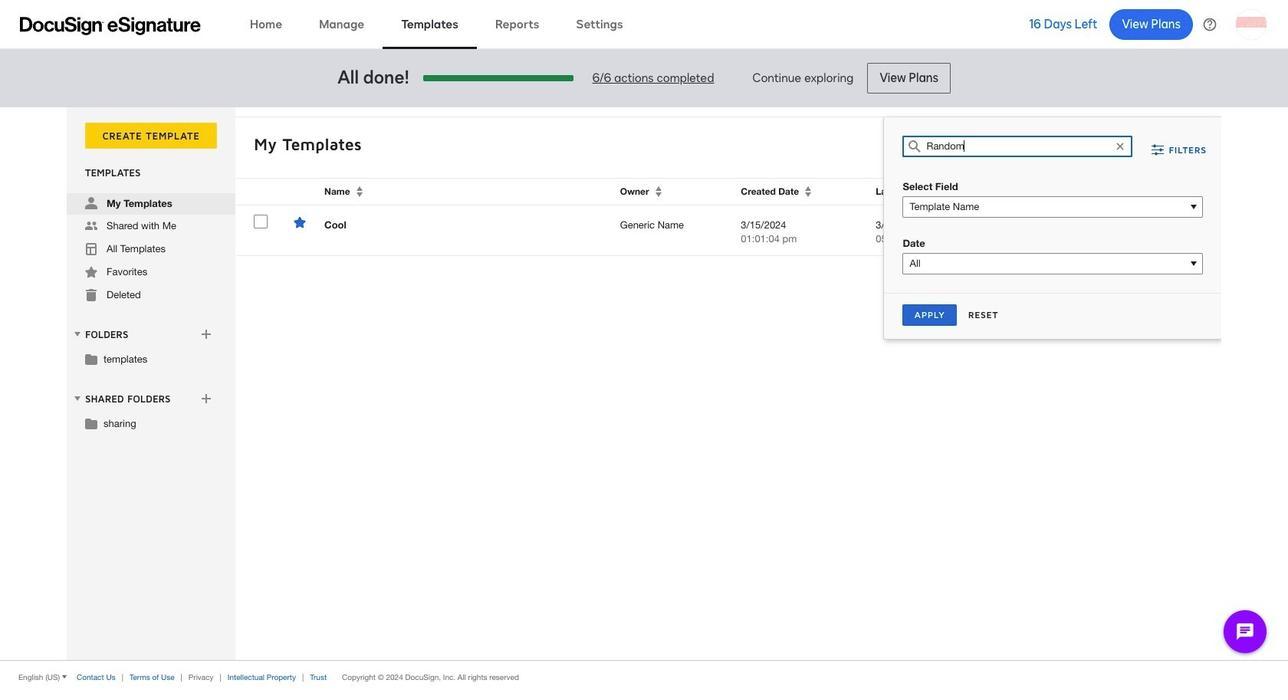 Task type: describe. For each thing, give the bounding box(es) containing it.
trash image
[[85, 289, 97, 301]]

user image
[[85, 197, 97, 209]]

secondary navigation region
[[67, 107, 1226, 661]]

your uploaded profile image image
[[1237, 9, 1267, 40]]

folder image for view folders icon at top left
[[85, 353, 97, 365]]

shared image
[[85, 220, 97, 232]]

templates image
[[85, 243, 97, 255]]

view shared folders image
[[71, 393, 84, 405]]

more info region
[[0, 661, 1289, 694]]

view folders image
[[71, 328, 84, 341]]

star filled image
[[85, 266, 97, 278]]

docusign esignature image
[[20, 16, 201, 35]]



Task type: vqa. For each thing, say whether or not it's contained in the screenshot.
Advanced Options List list
no



Task type: locate. For each thing, give the bounding box(es) containing it.
1 folder image from the top
[[85, 353, 97, 365]]

0 vertical spatial folder image
[[85, 353, 97, 365]]

2 folder image from the top
[[85, 417, 97, 430]]

remove cool from favorites image
[[294, 216, 306, 229]]

1 vertical spatial folder image
[[85, 417, 97, 430]]

folder image
[[85, 353, 97, 365], [85, 417, 97, 430]]

folder image for view shared folders 'image'
[[85, 417, 97, 430]]

Search My Templates text field
[[927, 137, 1110, 157]]



